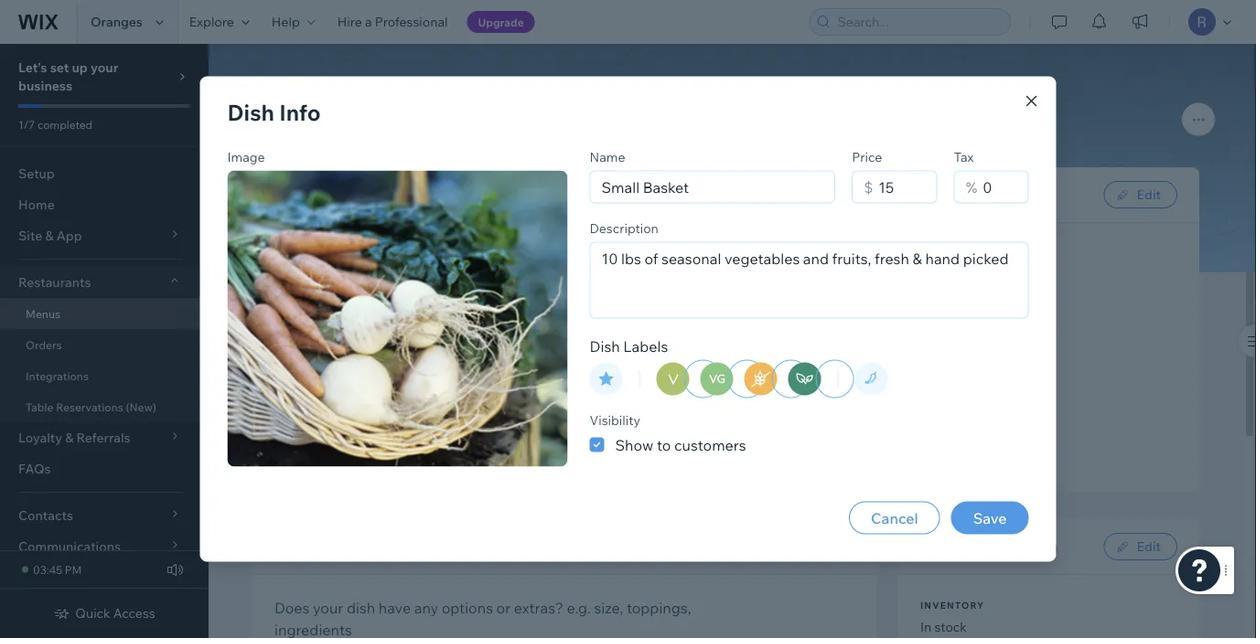 Task type: describe. For each thing, give the bounding box(es) containing it.
to
[[657, 436, 671, 454]]

inventory in stock
[[921, 600, 985, 636]]

dish options
[[275, 536, 388, 559]]

save
[[973, 509, 1007, 528]]

Show to customers checkbox
[[590, 434, 746, 456]]

%
[[966, 178, 978, 196]]

2 vertical spatial small basket
[[604, 246, 704, 266]]

let's set up your business
[[18, 59, 118, 94]]

pm
[[65, 563, 82, 577]]

options
[[318, 536, 388, 559]]

lbs
[[621, 311, 639, 327]]

help
[[272, 14, 300, 30]]

completed
[[37, 118, 93, 131]]

hire a professional link
[[326, 0, 459, 44]]

hand
[[891, 311, 922, 327]]

inventory
[[921, 600, 985, 611]]

faqs
[[18, 461, 51, 477]]

oranges
[[91, 14, 143, 30]]

ready to go
[[501, 77, 576, 93]]

home link
[[0, 189, 201, 221]]

fruits,
[[808, 311, 843, 327]]

professional
[[375, 14, 448, 30]]

&
[[880, 311, 889, 327]]

labels inside dish info dialog
[[624, 337, 668, 356]]

03:45
[[33, 563, 62, 577]]

reservations
[[56, 400, 123, 414]]

2 vertical spatial basket
[[651, 246, 704, 266]]

integrations
[[26, 369, 89, 383]]

image
[[227, 149, 265, 165]]

ready
[[501, 77, 538, 93]]

sidebar element
[[0, 44, 209, 639]]

restaurants
[[18, 275, 91, 291]]

or
[[497, 599, 511, 618]]

seasonal
[[657, 311, 710, 327]]

visibility inside dish info dialog
[[590, 412, 641, 428]]

options
[[442, 599, 493, 618]]

visible
[[626, 440, 666, 456]]

have
[[379, 599, 411, 618]]

upgrade
[[478, 15, 524, 29]]

edit for dish info
[[1137, 187, 1161, 203]]

and
[[783, 311, 805, 327]]

fresh
[[846, 311, 877, 327]]

1/7
[[18, 118, 35, 131]]

orders
[[26, 338, 62, 352]]

quick access
[[75, 606, 155, 622]]

dish labels inside dish info dialog
[[590, 337, 668, 356]]

orders link
[[0, 329, 201, 361]]

1/7 completed
[[18, 118, 93, 131]]

baskets
[[397, 77, 444, 93]]

0 vertical spatial small
[[633, 77, 666, 93]]

weekly baskets
[[351, 77, 444, 93]]

of
[[642, 311, 654, 327]]

e.g.
[[567, 599, 591, 618]]

weekly
[[351, 77, 394, 93]]

10 lbs of seasonal vegetables and fruits, fresh & hand picked
[[604, 311, 965, 327]]

1 vertical spatial small basket
[[286, 99, 467, 136]]

info inside dish info dialog
[[279, 98, 321, 126]]

quick
[[75, 606, 110, 622]]

10
[[604, 311, 618, 327]]

restaurants button
[[0, 267, 201, 298]]

1 vertical spatial info
[[318, 183, 352, 206]]

setup
[[18, 166, 55, 182]]

up
[[72, 59, 88, 75]]

Dish Labels text field
[[591, 243, 1028, 318]]

explore
[[189, 14, 234, 30]]

home
[[18, 197, 55, 213]]

size,
[[594, 599, 624, 618]]

dish labels down of
[[604, 352, 676, 363]]

save button
[[951, 502, 1029, 535]]

faqs link
[[0, 454, 201, 485]]

vegetables
[[713, 311, 780, 327]]

hire
[[337, 14, 362, 30]]

your inside does your dish have any options or extras? e.g. size, toppings, ingredients
[[313, 599, 343, 618]]

go
[[558, 77, 576, 93]]

(new)
[[126, 400, 156, 414]]

online ordering
[[921, 536, 1058, 559]]



Task type: locate. For each thing, give the bounding box(es) containing it.
dish info inside dish info dialog
[[227, 98, 321, 126]]

business
[[18, 78, 72, 94]]

table reservations (new) link
[[0, 392, 201, 423]]

menus up "orders"
[[26, 307, 60, 321]]

online
[[921, 536, 978, 559]]

0 vertical spatial info
[[279, 98, 321, 126]]

setup link
[[0, 158, 201, 189]]

0 vertical spatial dish info
[[227, 98, 321, 126]]

2 edit from the top
[[1137, 539, 1161, 555]]

0 vertical spatial small basket
[[633, 77, 709, 93]]

table reservations (new)
[[26, 400, 156, 414]]

1 horizontal spatial your
[[313, 599, 343, 618]]

upgrade button
[[467, 11, 535, 33]]

dish labels down lbs
[[590, 337, 668, 356]]

any
[[414, 599, 438, 618]]

hire a professional
[[337, 14, 448, 30]]

0 vertical spatial menus
[[253, 77, 294, 93]]

small
[[633, 77, 666, 93], [286, 99, 364, 136], [604, 246, 647, 266]]

menus inside 'link'
[[26, 307, 60, 321]]

1 vertical spatial menus
[[26, 307, 60, 321]]

1 vertical spatial your
[[313, 599, 343, 618]]

show
[[615, 436, 654, 454]]

dish info dialog
[[200, 76, 1057, 562]]

in
[[921, 620, 932, 636]]

price
[[852, 149, 882, 165]]

1 edit button from the top
[[1104, 181, 1178, 209]]

table
[[26, 400, 54, 414]]

access
[[113, 606, 155, 622]]

edit
[[1137, 187, 1161, 203], [1137, 539, 1161, 555]]

cancel button
[[849, 502, 940, 535]]

edit button for online ordering
[[1104, 534, 1178, 561]]

your
[[91, 59, 118, 75], [313, 599, 343, 618]]

labels
[[624, 337, 668, 356], [634, 352, 676, 363]]

description
[[590, 220, 659, 236]]

edit button for dish info
[[1104, 181, 1178, 209]]

tax
[[954, 149, 974, 165]]

basket
[[669, 77, 709, 93], [371, 99, 467, 136], [651, 246, 704, 266]]

small right go
[[633, 77, 666, 93]]

does your dish have any options or extras? e.g. size, toppings, ingredients
[[275, 599, 691, 639]]

None field
[[596, 172, 829, 203], [873, 172, 931, 203], [978, 172, 1023, 203], [596, 172, 829, 203], [873, 172, 931, 203], [978, 172, 1023, 203]]

1 horizontal spatial menus
[[253, 77, 294, 93]]

03:45 pm
[[33, 563, 82, 577]]

edit for online ordering
[[1137, 539, 1161, 555]]

1 vertical spatial edit
[[1137, 539, 1161, 555]]

ordering
[[983, 536, 1058, 559]]

ingredients
[[275, 621, 352, 639]]

1 vertical spatial dish info
[[275, 183, 352, 206]]

0 vertical spatial basket
[[669, 77, 709, 93]]

small down weekly
[[286, 99, 364, 136]]

dish labels
[[590, 337, 668, 356], [604, 352, 676, 363]]

1 edit from the top
[[1137, 187, 1161, 203]]

quick access button
[[53, 606, 155, 622]]

dish
[[347, 599, 375, 618]]

let's
[[18, 59, 47, 75]]

integrations link
[[0, 361, 201, 392]]

1 vertical spatial basket
[[371, 99, 467, 136]]

dish
[[227, 98, 274, 126], [275, 183, 314, 206], [590, 337, 620, 356], [604, 352, 631, 363], [275, 536, 314, 559]]

0 horizontal spatial menus
[[26, 307, 60, 321]]

name
[[590, 149, 625, 165]]

your inside let's set up your business
[[91, 59, 118, 75]]

small down 'description'
[[604, 246, 647, 266]]

extras?
[[514, 599, 564, 618]]

cancel
[[871, 509, 918, 528]]

show to customers
[[615, 436, 746, 454]]

a
[[365, 14, 372, 30]]

toppings,
[[627, 599, 691, 618]]

0 vertical spatial edit
[[1137, 187, 1161, 203]]

your right up
[[91, 59, 118, 75]]

1 vertical spatial small
[[286, 99, 364, 136]]

0 vertical spatial your
[[91, 59, 118, 75]]

Search... field
[[832, 9, 1005, 35]]

menus link
[[0, 298, 201, 329]]

2 edit button from the top
[[1104, 534, 1178, 561]]

does
[[275, 599, 310, 618]]

set
[[50, 59, 69, 75]]

help button
[[261, 0, 326, 44]]

0 horizontal spatial your
[[91, 59, 118, 75]]

menus down help
[[253, 77, 294, 93]]

$
[[864, 178, 873, 196]]

to
[[541, 77, 555, 93]]

customers
[[674, 436, 746, 454]]

picked
[[925, 311, 965, 327]]

stock
[[935, 620, 967, 636]]

1 vertical spatial edit button
[[1104, 534, 1178, 561]]

2 vertical spatial small
[[604, 246, 647, 266]]

edit button
[[1104, 181, 1178, 209], [1104, 534, 1178, 561]]

visibility
[[590, 412, 641, 428], [604, 420, 663, 432]]

small basket
[[633, 77, 709, 93], [286, 99, 467, 136], [604, 246, 704, 266]]

0 vertical spatial edit button
[[1104, 181, 1178, 209]]

your up ingredients
[[313, 599, 343, 618]]



Task type: vqa. For each thing, say whether or not it's contained in the screenshot.
Enter for Enter your card number.
no



